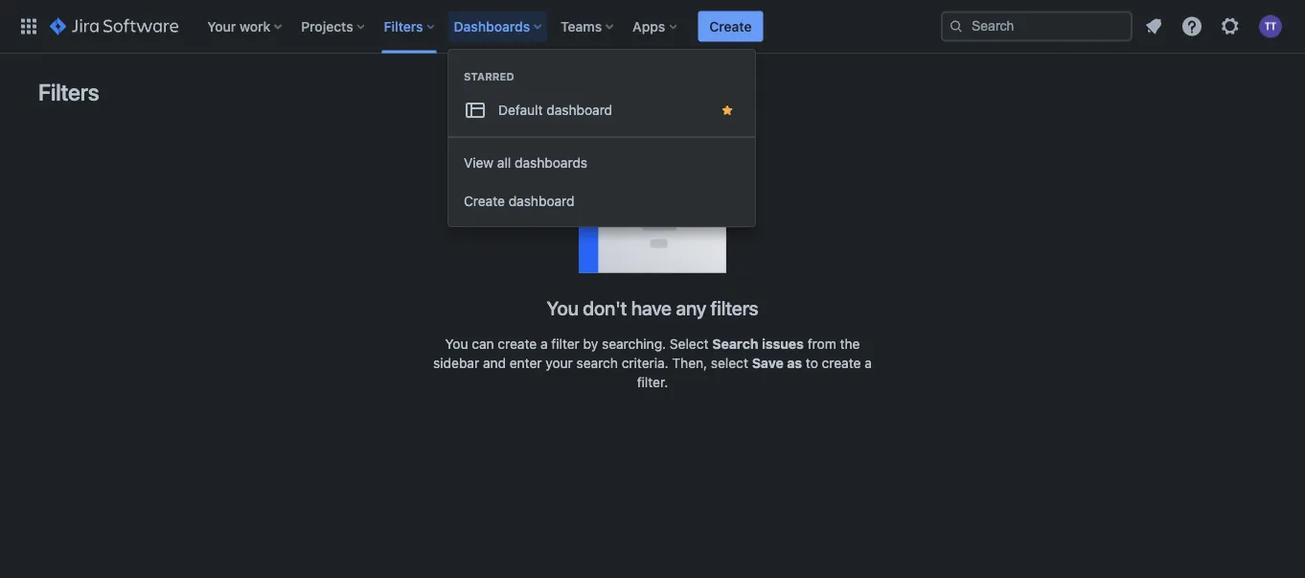 Task type: vqa. For each thing, say whether or not it's contained in the screenshot.
this inside the Jira can send people or roles an email when events happen on an issue - for example, when someone comments on an issue. Settings on this page will be overridden by a user's
no



Task type: describe. For each thing, give the bounding box(es) containing it.
create button
[[698, 11, 763, 42]]

primary element
[[12, 0, 941, 53]]

save
[[752, 355, 784, 371]]

filters button
[[378, 11, 442, 42]]

view all dashboards link
[[449, 144, 755, 182]]

projects button
[[295, 11, 373, 42]]

select
[[711, 355, 749, 371]]

issues
[[762, 336, 804, 352]]

to
[[806, 355, 819, 371]]

default dashboard link
[[449, 90, 755, 130]]

filters inside "popup button"
[[384, 18, 423, 34]]

all
[[497, 155, 511, 171]]

dashboard for default dashboard
[[547, 102, 613, 118]]

from
[[808, 336, 837, 352]]

sidebar
[[433, 355, 479, 371]]

teams
[[561, 18, 602, 34]]

select
[[670, 336, 709, 352]]

search image
[[949, 19, 964, 34]]

criteria.
[[622, 355, 669, 371]]

banner containing your work
[[0, 0, 1306, 54]]

any
[[676, 296, 707, 319]]

default
[[498, 102, 543, 118]]

0 vertical spatial a
[[541, 336, 548, 352]]

save as
[[752, 355, 802, 371]]

by
[[583, 336, 598, 352]]

your
[[207, 18, 236, 34]]

starred
[[464, 70, 514, 83]]

0 horizontal spatial filters
[[38, 79, 99, 105]]

a inside to create a filter.
[[865, 355, 872, 371]]

0 vertical spatial create
[[498, 336, 537, 352]]

to create a filter.
[[637, 355, 872, 390]]

star default dashboard image
[[720, 103, 735, 118]]

create for create dashboard
[[464, 193, 505, 209]]

dashboard for create dashboard
[[509, 193, 575, 209]]

the
[[840, 336, 860, 352]]

don't
[[583, 296, 627, 319]]

your
[[546, 355, 573, 371]]

apps
[[633, 18, 666, 34]]

teams button
[[555, 11, 621, 42]]

work
[[240, 18, 271, 34]]



Task type: locate. For each thing, give the bounding box(es) containing it.
you up filter
[[547, 296, 579, 319]]

0 horizontal spatial a
[[541, 336, 548, 352]]

dashboards button
[[448, 11, 549, 42]]

filters right projects popup button
[[384, 18, 423, 34]]

dashboard up view all dashboards link
[[547, 102, 613, 118]]

dashboard inside the create dashboard button
[[509, 193, 575, 209]]

a
[[541, 336, 548, 352], [865, 355, 872, 371]]

from the sidebar and enter your search criteria. then, select
[[433, 336, 860, 371]]

create up enter
[[498, 336, 537, 352]]

create
[[498, 336, 537, 352], [822, 355, 861, 371]]

help image
[[1181, 15, 1204, 38]]

you for you don't have any filters
[[547, 296, 579, 319]]

you
[[547, 296, 579, 319], [445, 336, 468, 352]]

create dashboard button
[[449, 182, 755, 220]]

you can create a filter by searching. select search issues
[[445, 336, 804, 352]]

then,
[[672, 355, 708, 371]]

1 horizontal spatial filters
[[384, 18, 423, 34]]

1 horizontal spatial you
[[547, 296, 579, 319]]

dashboard
[[547, 102, 613, 118], [509, 193, 575, 209]]

0 vertical spatial filters
[[384, 18, 423, 34]]

you for you can create a filter by searching. select search issues
[[445, 336, 468, 352]]

filters
[[384, 18, 423, 34], [38, 79, 99, 105]]

create right the apps popup button
[[710, 18, 752, 34]]

appswitcher icon image
[[17, 15, 40, 38]]

banner
[[0, 0, 1306, 54]]

a right the to
[[865, 355, 872, 371]]

dashboards
[[515, 155, 588, 171]]

0 vertical spatial you
[[547, 296, 579, 319]]

1 horizontal spatial create
[[710, 18, 752, 34]]

and
[[483, 355, 506, 371]]

view
[[464, 155, 494, 171]]

filters down appswitcher icon
[[38, 79, 99, 105]]

dashboards
[[454, 18, 530, 34]]

1 vertical spatial filters
[[38, 79, 99, 105]]

0 vertical spatial dashboard
[[547, 102, 613, 118]]

create down the
[[822, 355, 861, 371]]

1 horizontal spatial a
[[865, 355, 872, 371]]

create for create
[[710, 18, 752, 34]]

view all dashboards
[[464, 155, 588, 171]]

Search field
[[941, 11, 1133, 42]]

1 vertical spatial create
[[822, 355, 861, 371]]

filter.
[[637, 374, 668, 390]]

can
[[472, 336, 494, 352]]

default dashboard
[[498, 102, 613, 118]]

filter
[[552, 336, 580, 352]]

create down view
[[464, 193, 505, 209]]

dashboard image
[[464, 99, 487, 122]]

1 vertical spatial dashboard
[[509, 193, 575, 209]]

1 vertical spatial a
[[865, 355, 872, 371]]

create
[[710, 18, 752, 34], [464, 193, 505, 209]]

0 horizontal spatial create
[[498, 336, 537, 352]]

filters
[[711, 296, 759, 319]]

0 horizontal spatial create
[[464, 193, 505, 209]]

your work
[[207, 18, 271, 34]]

create inside primary "element"
[[710, 18, 752, 34]]

as
[[787, 355, 802, 371]]

have
[[631, 296, 672, 319]]

dashboard inside default dashboard link
[[547, 102, 613, 118]]

1 vertical spatial you
[[445, 336, 468, 352]]

create dashboard
[[464, 193, 575, 209]]

1 horizontal spatial create
[[822, 355, 861, 371]]

searching.
[[602, 336, 666, 352]]

your work button
[[202, 11, 290, 42]]

0 horizontal spatial you
[[445, 336, 468, 352]]

projects
[[301, 18, 353, 34]]

you up sidebar
[[445, 336, 468, 352]]

0 vertical spatial create
[[710, 18, 752, 34]]

search
[[577, 355, 618, 371]]

notifications image
[[1143, 15, 1166, 38]]

jira software image
[[50, 15, 179, 38], [50, 15, 179, 38]]

dashboard down dashboards
[[509, 193, 575, 209]]

a left filter
[[541, 336, 548, 352]]

search
[[712, 336, 759, 352]]

settings image
[[1219, 15, 1242, 38]]

apps button
[[627, 11, 685, 42]]

you don't have any filters
[[547, 296, 759, 319]]

1 vertical spatial create
[[464, 193, 505, 209]]

create inside to create a filter.
[[822, 355, 861, 371]]

your profile and settings image
[[1260, 15, 1283, 38]]

enter
[[510, 355, 542, 371]]



